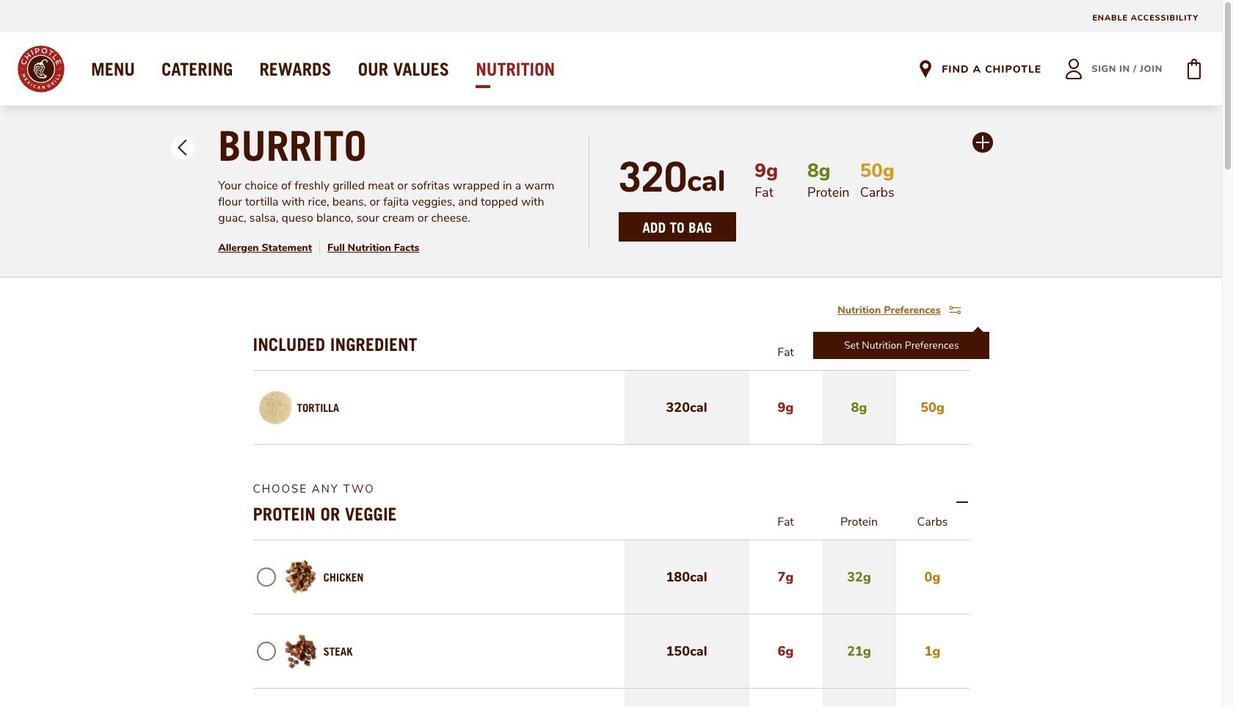 Task type: locate. For each thing, give the bounding box(es) containing it.
1 vertical spatial deselect ingredient group image
[[257, 642, 276, 661]]

toggle group image
[[956, 327, 968, 339], [956, 497, 968, 508]]

1 deselect ingredient group image from the top
[[257, 568, 276, 587]]

deselect ingredient group image
[[257, 568, 276, 587], [257, 642, 276, 661]]

1 image
[[178, 147, 187, 156]]

0 vertical spatial deselect ingredient group image
[[257, 568, 276, 587]]

0 vertical spatial toggle group image
[[956, 327, 968, 339]]

2 image
[[178, 139, 187, 148]]

alert
[[814, 332, 990, 359]]

1 vertical spatial toggle group image
[[956, 497, 968, 508]]

definition
[[619, 152, 687, 201], [755, 158, 778, 184], [808, 158, 831, 184], [860, 158, 895, 184], [687, 162, 726, 201], [218, 178, 563, 226], [624, 371, 749, 444], [749, 371, 823, 444], [823, 371, 896, 444], [896, 371, 970, 444], [624, 541, 749, 614], [749, 541, 823, 614], [823, 541, 896, 614], [896, 541, 970, 614], [624, 615, 749, 688], [749, 615, 823, 688], [823, 615, 896, 688], [896, 615, 970, 688], [624, 689, 749, 707], [749, 689, 823, 707], [823, 689, 896, 707], [896, 689, 970, 707]]

heading
[[1092, 62, 1163, 76]]



Task type: vqa. For each thing, say whether or not it's contained in the screenshot.
main content
no



Task type: describe. For each thing, give the bounding box(es) containing it.
find a chipotle image
[[917, 60, 935, 78]]

sign in image
[[1057, 51, 1092, 87]]

chipotle mexican grill image
[[18, 46, 65, 93]]

add to bag image
[[1177, 51, 1212, 87]]

2 deselect ingredient group image from the top
[[257, 642, 276, 661]]

allergens symbol image
[[948, 300, 966, 314]]

1 toggle group image from the top
[[956, 327, 968, 339]]

2 toggle group image from the top
[[956, 497, 968, 508]]



